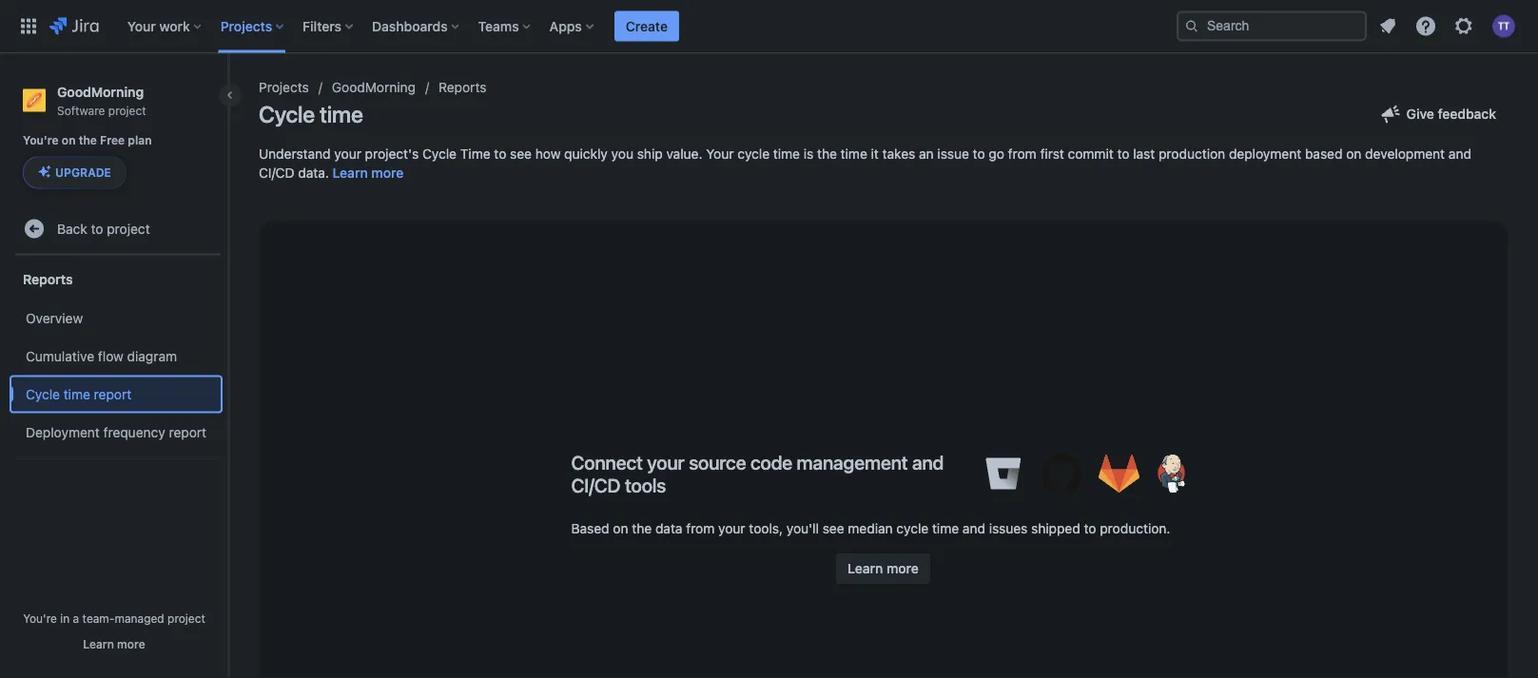 Task type: vqa. For each thing, say whether or not it's contained in the screenshot.
Backlog 'link'
no



Task type: describe. For each thing, give the bounding box(es) containing it.
Search field
[[1177, 11, 1367, 41]]

the inside understand your project's cycle time to see how quickly you ship value. your cycle time is the time it takes an issue to go from first commit to last production deployment based on development and ci/cd data.
[[817, 146, 837, 162]]

data
[[656, 521, 683, 537]]

free
[[100, 134, 125, 147]]

cycle for cycle time
[[259, 101, 315, 128]]

project's
[[365, 146, 419, 162]]

reports for 'reports' link
[[439, 79, 487, 95]]

project for back to project
[[107, 221, 150, 236]]

your inside understand your project's cycle time to see how quickly you ship value. your cycle time is the time it takes an issue to go from first commit to last production deployment based on development and ci/cd data.
[[706, 146, 734, 162]]

notifications image
[[1377, 15, 1400, 38]]

your work
[[127, 18, 190, 34]]

last
[[1133, 146, 1155, 162]]

based
[[571, 521, 610, 537]]

is
[[804, 146, 814, 162]]

based
[[1305, 146, 1343, 162]]

create button
[[615, 11, 679, 41]]

median
[[848, 521, 893, 537]]

you're for you're on the free plan
[[23, 134, 59, 147]]

deployment
[[1229, 146, 1302, 162]]

cycle time report link
[[10, 375, 223, 413]]

a
[[73, 612, 79, 625]]

group containing reports
[[10, 255, 223, 457]]

more for learn more "link"
[[887, 561, 919, 577]]

banner containing your work
[[0, 0, 1539, 53]]

learn for leftmost learn more button
[[83, 638, 114, 651]]

cycle inside understand your project's cycle time to see how quickly you ship value. your cycle time is the time it takes an issue to go from first commit to last production deployment based on development and ci/cd data.
[[423, 146, 457, 162]]

help image
[[1415, 15, 1438, 38]]

create
[[626, 18, 668, 34]]

team-
[[82, 612, 115, 625]]

work
[[159, 18, 190, 34]]

time inside group
[[64, 386, 90, 402]]

to right back
[[91, 221, 103, 236]]

takes
[[883, 146, 916, 162]]

goodmorning for goodmorning
[[332, 79, 416, 95]]

feedback
[[1438, 106, 1497, 122]]

learn more for the rightmost learn more button
[[333, 165, 404, 181]]

overview
[[26, 310, 83, 326]]

cumulative
[[26, 348, 94, 364]]

2 vertical spatial your
[[719, 521, 746, 537]]

frequency
[[103, 424, 165, 440]]

the for from
[[632, 521, 652, 537]]

report for deployment frequency report
[[169, 424, 207, 440]]

learn more for leftmost learn more button
[[83, 638, 145, 651]]

software
[[57, 104, 105, 117]]

production
[[1159, 146, 1226, 162]]

your for source
[[647, 451, 685, 473]]

give feedback
[[1407, 106, 1497, 122]]

time left is on the right of page
[[773, 146, 800, 162]]

cumulative flow diagram
[[26, 348, 177, 364]]

teams button
[[473, 11, 538, 41]]

more for the rightmost learn more button
[[371, 165, 404, 181]]

reports link
[[439, 76, 487, 99]]

managed
[[115, 612, 164, 625]]

dashboards
[[372, 18, 448, 34]]

management
[[797, 451, 908, 473]]

your inside popup button
[[127, 18, 156, 34]]

2 vertical spatial project
[[168, 612, 205, 625]]

cycle inside understand your project's cycle time to see how quickly you ship value. your cycle time is the time it takes an issue to go from first commit to last production deployment based on development and ci/cd data.
[[738, 146, 770, 162]]

learn more for learn more "link"
[[848, 561, 919, 577]]

back to project link
[[15, 210, 221, 248]]

bitbucket image
[[981, 451, 1026, 497]]

cycle for cycle time report
[[26, 386, 60, 402]]

you
[[612, 146, 634, 162]]

to right shipped
[[1084, 521, 1097, 537]]

cycle time report
[[26, 386, 132, 402]]

teams
[[478, 18, 519, 34]]

time
[[460, 146, 491, 162]]

how
[[535, 146, 561, 162]]

give
[[1407, 106, 1435, 122]]

time left the it
[[841, 146, 868, 162]]

projects for projects link
[[259, 79, 309, 95]]

projects button
[[215, 11, 291, 41]]

report for cycle time report
[[94, 386, 132, 402]]

gitlab image
[[1099, 455, 1140, 493]]

search image
[[1185, 19, 1200, 34]]

time left issues
[[932, 521, 959, 537]]

you'll
[[787, 521, 819, 537]]

goodmorning link
[[332, 76, 416, 99]]

apps
[[550, 18, 582, 34]]

0 horizontal spatial from
[[686, 521, 715, 537]]

tools,
[[749, 521, 783, 537]]

learn for the rightmost learn more button
[[333, 165, 368, 181]]

you're on the free plan
[[23, 134, 152, 147]]

shipped
[[1032, 521, 1081, 537]]

tools
[[625, 474, 666, 496]]

upgrade
[[55, 166, 111, 179]]

on for you're on the free plan
[[62, 134, 76, 147]]

settings image
[[1453, 15, 1476, 38]]

source
[[689, 451, 746, 473]]

goodmorning for goodmorning software project
[[57, 84, 144, 99]]

connect your source code management and ci/cd tools
[[571, 451, 944, 496]]



Task type: locate. For each thing, give the bounding box(es) containing it.
on for based on the data from your tools, you'll see median cycle time and issues shipped to production.
[[613, 521, 629, 537]]

reports up overview
[[23, 272, 73, 288]]

more inside "link"
[[887, 561, 919, 577]]

cycle inside group
[[26, 386, 60, 402]]

reports for group containing reports
[[23, 272, 73, 288]]

0 vertical spatial you're
[[23, 134, 59, 147]]

learn down median
[[848, 561, 883, 577]]

projects right work
[[220, 18, 272, 34]]

reports up time
[[439, 79, 487, 95]]

learn more down 'based on the data from your tools, you'll see median cycle time and issues shipped to production.'
[[848, 561, 919, 577]]

your inside understand your project's cycle time to see how quickly you ship value. your cycle time is the time it takes an issue to go from first commit to last production deployment based on development and ci/cd data.
[[334, 146, 361, 162]]

2 vertical spatial cycle
[[26, 386, 60, 402]]

and left issues
[[963, 521, 986, 537]]

jenkins image
[[1148, 450, 1196, 498]]

your left work
[[127, 18, 156, 34]]

see inside understand your project's cycle time to see how quickly you ship value. your cycle time is the time it takes an issue to go from first commit to last production deployment based on development and ci/cd data.
[[510, 146, 532, 162]]

1 horizontal spatial your
[[706, 146, 734, 162]]

1 vertical spatial learn
[[848, 561, 883, 577]]

see
[[510, 146, 532, 162], [823, 521, 845, 537]]

understand
[[259, 146, 331, 162]]

1 vertical spatial learn more
[[848, 561, 919, 577]]

1 horizontal spatial learn more button
[[333, 164, 404, 183]]

jira image
[[49, 15, 99, 38], [49, 15, 99, 38]]

0 horizontal spatial reports
[[23, 272, 73, 288]]

1 vertical spatial cycle
[[423, 146, 457, 162]]

deployment frequency report link
[[10, 413, 223, 451]]

learn more button down project's
[[333, 164, 404, 183]]

projects for the projects dropdown button
[[220, 18, 272, 34]]

appswitcher icon image
[[17, 15, 40, 38]]

on
[[62, 134, 76, 147], [1347, 146, 1362, 162], [613, 521, 629, 537]]

time up deployment
[[64, 386, 90, 402]]

see right you'll
[[823, 521, 845, 537]]

0 vertical spatial see
[[510, 146, 532, 162]]

cycle right median
[[897, 521, 929, 537]]

1 vertical spatial from
[[686, 521, 715, 537]]

learn more
[[333, 165, 404, 181], [848, 561, 919, 577], [83, 638, 145, 651]]

1 horizontal spatial learn more
[[333, 165, 404, 181]]

and right management
[[912, 451, 944, 473]]

the for plan
[[79, 134, 97, 147]]

to left last
[[1118, 146, 1130, 162]]

1 you're from the top
[[23, 134, 59, 147]]

0 horizontal spatial report
[[94, 386, 132, 402]]

projects up cycle time
[[259, 79, 309, 95]]

0 vertical spatial learn more button
[[333, 164, 404, 183]]

1 horizontal spatial report
[[169, 424, 207, 440]]

1 horizontal spatial goodmorning
[[332, 79, 416, 95]]

learn more down project's
[[333, 165, 404, 181]]

0 horizontal spatial goodmorning
[[57, 84, 144, 99]]

0 horizontal spatial on
[[62, 134, 76, 147]]

projects inside dropdown button
[[220, 18, 272, 34]]

banner
[[0, 0, 1539, 53]]

you're up upgrade button
[[23, 134, 59, 147]]

value.
[[667, 146, 703, 162]]

1 vertical spatial see
[[823, 521, 845, 537]]

1 vertical spatial cycle
[[897, 521, 929, 537]]

cycle left time
[[423, 146, 457, 162]]

0 horizontal spatial cycle
[[26, 386, 60, 402]]

0 vertical spatial your
[[334, 146, 361, 162]]

goodmorning software project
[[57, 84, 146, 117]]

goodmorning up cycle time
[[332, 79, 416, 95]]

quickly
[[564, 146, 608, 162]]

0 horizontal spatial learn
[[83, 638, 114, 651]]

learn more button down you're in a team-managed project
[[83, 637, 145, 652]]

your left project's
[[334, 146, 361, 162]]

report down cumulative flow diagram link at the left of the page
[[94, 386, 132, 402]]

from right data
[[686, 521, 715, 537]]

go
[[989, 146, 1005, 162]]

2 horizontal spatial and
[[1449, 146, 1472, 162]]

0 vertical spatial learn
[[333, 165, 368, 181]]

you're in a team-managed project
[[23, 612, 205, 625]]

give feedback button
[[1369, 99, 1508, 129]]

learn more link
[[837, 554, 930, 584]]

deployment
[[26, 424, 100, 440]]

filters
[[303, 18, 342, 34]]

from
[[1008, 146, 1037, 162], [686, 521, 715, 537]]

from inside understand your project's cycle time to see how quickly you ship value. your cycle time is the time it takes an issue to go from first commit to last production deployment based on development and ci/cd data.
[[1008, 146, 1037, 162]]

back to project
[[57, 221, 150, 236]]

and inside the connect your source code management and ci/cd tools
[[912, 451, 944, 473]]

cycle
[[259, 101, 315, 128], [423, 146, 457, 162], [26, 386, 60, 402]]

more down project's
[[371, 165, 404, 181]]

ci/cd inside understand your project's cycle time to see how quickly you ship value. your cycle time is the time it takes an issue to go from first commit to last production deployment based on development and ci/cd data.
[[259, 165, 294, 181]]

plan
[[128, 134, 152, 147]]

in
[[60, 612, 70, 625]]

goodmorning
[[332, 79, 416, 95], [57, 84, 144, 99]]

0 vertical spatial and
[[1449, 146, 1472, 162]]

cycle down cumulative
[[26, 386, 60, 402]]

2 horizontal spatial learn more
[[848, 561, 919, 577]]

cycle
[[738, 146, 770, 162], [897, 521, 929, 537]]

data.
[[298, 165, 329, 181]]

apps button
[[544, 11, 601, 41]]

overview link
[[10, 299, 223, 337]]

0 vertical spatial from
[[1008, 146, 1037, 162]]

your
[[127, 18, 156, 34], [706, 146, 734, 162]]

flow
[[98, 348, 124, 364]]

2 vertical spatial and
[[963, 521, 986, 537]]

2 horizontal spatial the
[[817, 146, 837, 162]]

0 horizontal spatial see
[[510, 146, 532, 162]]

1 vertical spatial your
[[647, 451, 685, 473]]

your up tools
[[647, 451, 685, 473]]

github image
[[1041, 454, 1083, 494]]

based on the data from your tools, you'll see median cycle time and issues shipped to production.
[[571, 521, 1171, 537]]

your work button
[[122, 11, 209, 41]]

project
[[108, 104, 146, 117], [107, 221, 150, 236], [168, 612, 205, 625]]

the
[[79, 134, 97, 147], [817, 146, 837, 162], [632, 521, 652, 537]]

report
[[94, 386, 132, 402], [169, 424, 207, 440]]

production.
[[1100, 521, 1171, 537]]

2 you're from the top
[[23, 612, 57, 625]]

to left go on the top right
[[973, 146, 985, 162]]

cumulative flow diagram link
[[10, 337, 223, 375]]

learn more down you're in a team-managed project
[[83, 638, 145, 651]]

project inside goodmorning software project
[[108, 104, 146, 117]]

filters button
[[297, 11, 361, 41]]

0 horizontal spatial and
[[912, 451, 944, 473]]

your for project's
[[334, 146, 361, 162]]

ci/cd
[[259, 165, 294, 181], [571, 474, 621, 496]]

projects
[[220, 18, 272, 34], [259, 79, 309, 95]]

0 horizontal spatial more
[[117, 638, 145, 651]]

back
[[57, 221, 87, 236]]

report right frequency
[[169, 424, 207, 440]]

0 vertical spatial report
[[94, 386, 132, 402]]

the left the free
[[79, 134, 97, 147]]

commit
[[1068, 146, 1114, 162]]

learn right the 'data.'
[[333, 165, 368, 181]]

0 horizontal spatial ci/cd
[[259, 165, 294, 181]]

2 horizontal spatial on
[[1347, 146, 1362, 162]]

learn down team-
[[83, 638, 114, 651]]

learn for learn more "link"
[[848, 561, 883, 577]]

diagram
[[127, 348, 177, 364]]

0 vertical spatial project
[[108, 104, 146, 117]]

0 horizontal spatial your
[[334, 146, 361, 162]]

1 horizontal spatial more
[[371, 165, 404, 181]]

0 vertical spatial learn more
[[333, 165, 404, 181]]

2 horizontal spatial cycle
[[423, 146, 457, 162]]

more down 'based on the data from your tools, you'll see median cycle time and issues shipped to production.'
[[887, 561, 919, 577]]

time down goodmorning link
[[320, 101, 363, 128]]

1 vertical spatial you're
[[23, 612, 57, 625]]

on inside understand your project's cycle time to see how quickly you ship value. your cycle time is the time it takes an issue to go from first commit to last production deployment based on development and ci/cd data.
[[1347, 146, 1362, 162]]

1 horizontal spatial the
[[632, 521, 652, 537]]

learn inside learn more "link"
[[848, 561, 883, 577]]

0 vertical spatial your
[[127, 18, 156, 34]]

group
[[10, 255, 223, 457]]

first
[[1040, 146, 1065, 162]]

your inside the connect your source code management and ci/cd tools
[[647, 451, 685, 473]]

learn more inside learn more "link"
[[848, 561, 919, 577]]

time
[[320, 101, 363, 128], [773, 146, 800, 162], [841, 146, 868, 162], [64, 386, 90, 402], [932, 521, 959, 537]]

2 vertical spatial more
[[117, 638, 145, 651]]

cycle down projects link
[[259, 101, 315, 128]]

more
[[371, 165, 404, 181], [887, 561, 919, 577], [117, 638, 145, 651]]

upgrade button
[[24, 157, 126, 188]]

project up plan
[[108, 104, 146, 117]]

1 horizontal spatial reports
[[439, 79, 487, 95]]

cycle time
[[259, 101, 363, 128]]

1 horizontal spatial see
[[823, 521, 845, 537]]

you're for you're in a team-managed project
[[23, 612, 57, 625]]

0 vertical spatial cycle
[[259, 101, 315, 128]]

1 horizontal spatial learn
[[333, 165, 368, 181]]

1 horizontal spatial cycle
[[897, 521, 929, 537]]

more for leftmost learn more button
[[117, 638, 145, 651]]

1 vertical spatial report
[[169, 424, 207, 440]]

1 horizontal spatial from
[[1008, 146, 1037, 162]]

1 horizontal spatial your
[[647, 451, 685, 473]]

projects link
[[259, 76, 309, 99]]

0 horizontal spatial the
[[79, 134, 97, 147]]

ci/cd inside the connect your source code management and ci/cd tools
[[571, 474, 621, 496]]

0 horizontal spatial cycle
[[738, 146, 770, 162]]

your
[[334, 146, 361, 162], [647, 451, 685, 473], [719, 521, 746, 537]]

1 horizontal spatial ci/cd
[[571, 474, 621, 496]]

0 vertical spatial ci/cd
[[259, 165, 294, 181]]

1 vertical spatial ci/cd
[[571, 474, 621, 496]]

0 vertical spatial projects
[[220, 18, 272, 34]]

your right the "value."
[[706, 146, 734, 162]]

and
[[1449, 146, 1472, 162], [912, 451, 944, 473], [963, 521, 986, 537]]

connect
[[571, 451, 643, 473]]

it
[[871, 146, 879, 162]]

bitbucket image
[[981, 451, 1026, 497]]

project right back
[[107, 221, 150, 236]]

cycle left is on the right of page
[[738, 146, 770, 162]]

deployment frequency report
[[26, 424, 207, 440]]

1 horizontal spatial on
[[613, 521, 629, 537]]

0 vertical spatial cycle
[[738, 146, 770, 162]]

code
[[751, 451, 793, 473]]

project for goodmorning software project
[[108, 104, 146, 117]]

ship
[[637, 146, 663, 162]]

learn
[[333, 165, 368, 181], [848, 561, 883, 577], [83, 638, 114, 651]]

project right managed
[[168, 612, 205, 625]]

1 vertical spatial and
[[912, 451, 944, 473]]

0 vertical spatial more
[[371, 165, 404, 181]]

reports inside group
[[23, 272, 73, 288]]

1 vertical spatial reports
[[23, 272, 73, 288]]

you're
[[23, 134, 59, 147], [23, 612, 57, 625]]

to
[[494, 146, 507, 162], [973, 146, 985, 162], [1118, 146, 1130, 162], [91, 221, 103, 236], [1084, 521, 1097, 537]]

issues
[[989, 521, 1028, 537]]

2 vertical spatial learn more
[[83, 638, 145, 651]]

and inside understand your project's cycle time to see how quickly you ship value. your cycle time is the time it takes an issue to go from first commit to last production deployment based on development and ci/cd data.
[[1449, 146, 1472, 162]]

2 horizontal spatial learn
[[848, 561, 883, 577]]

to right time
[[494, 146, 507, 162]]

0 horizontal spatial learn more button
[[83, 637, 145, 652]]

you're left the in
[[23, 612, 57, 625]]

1 vertical spatial your
[[706, 146, 734, 162]]

2 horizontal spatial more
[[887, 561, 919, 577]]

0 horizontal spatial your
[[127, 18, 156, 34]]

see left 'how'
[[510, 146, 532, 162]]

your profile and settings image
[[1493, 15, 1516, 38]]

development
[[1366, 146, 1445, 162]]

understand your project's cycle time to see how quickly you ship value. your cycle time is the time it takes an issue to go from first commit to last production deployment based on development and ci/cd data.
[[259, 146, 1472, 181]]

the right is on the right of page
[[817, 146, 837, 162]]

primary element
[[11, 0, 1177, 53]]

your left tools,
[[719, 521, 746, 537]]

2 vertical spatial learn
[[83, 638, 114, 651]]

dashboards button
[[366, 11, 467, 41]]

the left data
[[632, 521, 652, 537]]

0 horizontal spatial learn more
[[83, 638, 145, 651]]

1 vertical spatial learn more button
[[83, 637, 145, 652]]

ci/cd down connect
[[571, 474, 621, 496]]

1 horizontal spatial cycle
[[259, 101, 315, 128]]

from right go on the top right
[[1008, 146, 1037, 162]]

0 vertical spatial reports
[[439, 79, 487, 95]]

1 vertical spatial more
[[887, 561, 919, 577]]

goodmorning up software
[[57, 84, 144, 99]]

2 horizontal spatial your
[[719, 521, 746, 537]]

more down managed
[[117, 638, 145, 651]]

an
[[919, 146, 934, 162]]

ci/cd down understand
[[259, 165, 294, 181]]

1 vertical spatial project
[[107, 221, 150, 236]]

1 horizontal spatial and
[[963, 521, 986, 537]]

issue
[[938, 146, 969, 162]]

and down feedback
[[1449, 146, 1472, 162]]

goodmorning inside goodmorning software project
[[57, 84, 144, 99]]

1 vertical spatial projects
[[259, 79, 309, 95]]



